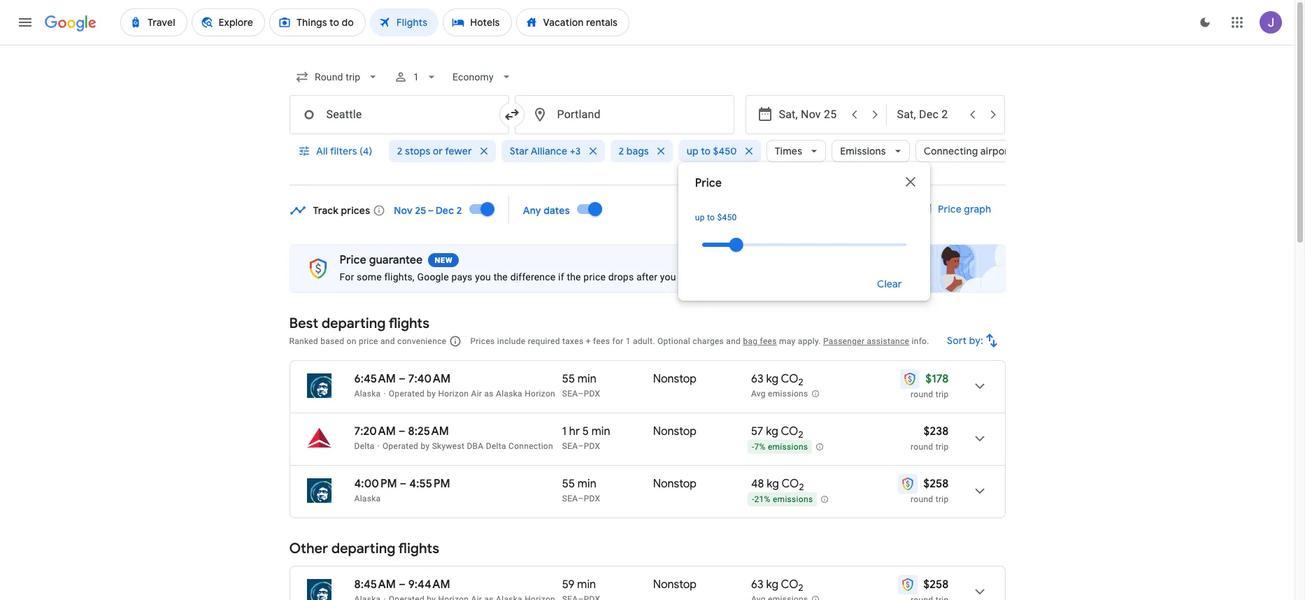 Task type: describe. For each thing, give the bounding box(es) containing it.
55 for 7:40 am
[[562, 372, 575, 386]]

1 the from the left
[[494, 272, 508, 283]]

leaves seattle-tacoma international airport at 4:00 pm on saturday, november 25 and arrives at portland international airport at 4:55 pm on saturday, november 25. element
[[354, 477, 451, 491]]

7%
[[755, 442, 766, 452]]

connecting airports button
[[916, 134, 1042, 168]]

Arrival time: 7:40 AM. text field
[[408, 372, 451, 386]]

learn more about tracked prices image
[[373, 204, 386, 217]]

times button
[[767, 134, 827, 168]]

new
[[435, 256, 453, 265]]

- for 57
[[752, 442, 755, 452]]

21%
[[755, 495, 771, 505]]

6:45 am – 7:40 am
[[354, 372, 451, 386]]

pdx inside 1 hr 5 min sea – pdx
[[584, 442, 601, 451]]

Return text field
[[897, 96, 962, 134]]

kg for 7:20 am – 8:25 am
[[766, 425, 779, 439]]

avg
[[751, 389, 766, 399]]

pdx for 4:55 pm
[[584, 494, 601, 504]]

ranked
[[289, 337, 318, 346]]

$238
[[924, 425, 949, 439]]

min right "59"
[[577, 578, 596, 592]]

pays
[[452, 272, 473, 283]]

pdx for 7:40 am
[[584, 389, 601, 399]]

+3
[[570, 145, 581, 157]]

8:45 am
[[354, 578, 396, 592]]

63 kg co 2 for $258
[[751, 578, 804, 594]]

9:44 am
[[408, 578, 450, 592]]

+
[[586, 337, 591, 346]]

New feature text field
[[429, 253, 459, 267]]

57 kg co 2
[[751, 425, 804, 441]]

air
[[471, 389, 482, 399]]

price guarantee
[[340, 253, 423, 267]]

2 horizon from the left
[[525, 389, 556, 399]]

– inside 4:00 pm – 4:55 pm alaska
[[400, 477, 407, 491]]

for
[[613, 337, 624, 346]]

apply.
[[798, 337, 821, 346]]

passenger
[[824, 337, 865, 346]]

– left 8:25 am
[[399, 425, 406, 439]]

main content containing best departing flights
[[289, 192, 1006, 600]]

flight details. leaves seattle-tacoma international airport at 7:20 am on saturday, november 25 and arrives at portland international airport at 8:25 am on saturday, november 25. image
[[963, 422, 997, 456]]

on
[[347, 337, 357, 346]]

55 for 4:55 pm
[[562, 477, 575, 491]]

8:45 am – 9:44 am
[[354, 578, 450, 592]]

8:25 am
[[408, 425, 449, 439]]

may
[[780, 337, 796, 346]]

leaves seattle-tacoma international airport at 6:45 am on saturday, november 25 and arrives at portland international airport at 7:40 am on saturday, november 25. element
[[354, 372, 451, 386]]

55 min sea – pdx for 7:40 am
[[562, 372, 601, 399]]

Departure text field
[[779, 96, 844, 134]]

by for horizon
[[427, 389, 436, 399]]

flight details. leaves seattle-tacoma international airport at 4:00 pm on saturday, november 25 and arrives at portland international airport at 4:55 pm on saturday, november 25. image
[[963, 474, 997, 508]]

kg for 8:45 am – 9:44 am
[[767, 578, 779, 592]]

star alliance +3 button
[[502, 134, 605, 168]]

1 for 1
[[413, 71, 419, 83]]

none search field containing price
[[289, 60, 1042, 301]]

star alliance +3
[[510, 145, 581, 157]]

total duration 55 min. element for 48
[[562, 477, 653, 493]]

bags
[[627, 145, 649, 157]]

flights,
[[384, 272, 415, 283]]

258 US dollars text field
[[924, 578, 949, 592]]

- for 48
[[752, 495, 755, 505]]

1 for 1 hr 5 min sea – pdx
[[562, 425, 567, 439]]

Arrival time: 4:55 PM. text field
[[410, 477, 451, 491]]

bag
[[743, 337, 758, 346]]

$258 for 63
[[924, 578, 949, 592]]

passenger assistance button
[[824, 337, 910, 346]]

all filters (4)
[[316, 145, 372, 157]]

2 inside 57 kg co 2
[[799, 429, 804, 441]]

all filters (4) button
[[289, 134, 383, 168]]

6:45 am
[[354, 372, 396, 386]]

leaves seattle-tacoma international airport at 7:20 am on saturday, november 25 and arrives at portland international airport at 8:25 am on saturday, november 25. element
[[354, 425, 449, 439]]

stops
[[405, 145, 431, 157]]

63 kg co 2 for $178
[[751, 372, 804, 389]]

(4)
[[359, 145, 372, 157]]

$238 round trip
[[911, 425, 949, 452]]

taxes
[[563, 337, 584, 346]]

airports
[[981, 145, 1018, 157]]

nonstop flight. element for 7:20 am – 8:25 am
[[653, 425, 697, 441]]

as
[[485, 389, 494, 399]]

up inside popup button
[[687, 145, 699, 157]]

nov
[[394, 204, 413, 217]]

1 vertical spatial price
[[359, 337, 378, 346]]

7:40 am
[[408, 372, 451, 386]]

1 delta from the left
[[354, 442, 375, 451]]

based
[[321, 337, 344, 346]]

book.
[[679, 272, 704, 283]]

guarantee
[[369, 253, 423, 267]]

25 – dec
[[415, 204, 454, 217]]

or
[[433, 145, 443, 157]]

skywest
[[432, 442, 465, 451]]

by for skywest
[[421, 442, 430, 451]]

2 inside 2 stops or fewer popup button
[[397, 145, 403, 157]]

for some flights, google pays you the difference if the price drops after you book.
[[340, 272, 704, 283]]

238 US dollars text field
[[924, 425, 949, 439]]

1 horizon from the left
[[438, 389, 469, 399]]

any dates
[[523, 204, 570, 217]]

– right 6:45 am "text box" at left
[[399, 372, 406, 386]]

2 delta from the left
[[486, 442, 507, 451]]

best
[[289, 315, 318, 332]]

operated by horizon air as alaska horizon
[[389, 389, 556, 399]]

drops
[[609, 272, 634, 283]]

4:00 pm
[[354, 477, 397, 491]]

2 and from the left
[[727, 337, 741, 346]]

1 vertical spatial up
[[695, 213, 705, 223]]

1 vertical spatial 1
[[626, 337, 631, 346]]

round trip for $178
[[911, 390, 949, 400]]

kg for 6:45 am – 7:40 am
[[767, 372, 779, 386]]

Arrival time: 8:25 AM. text field
[[408, 425, 449, 439]]

1 and from the left
[[381, 337, 395, 346]]

close dialog image
[[903, 174, 919, 190]]

dba
[[467, 442, 484, 451]]

assistance
[[867, 337, 910, 346]]

fewer
[[445, 145, 472, 157]]

up to $450 inside up to $450 popup button
[[687, 145, 737, 157]]

other
[[289, 540, 328, 558]]

sort
[[947, 334, 967, 347]]

graph
[[965, 203, 992, 216]]

emissions for 57
[[768, 442, 808, 452]]

learn more about ranking image
[[450, 335, 462, 348]]

$450 inside popup button
[[713, 145, 737, 157]]

59 min
[[562, 578, 596, 592]]

dates
[[544, 204, 570, 217]]

round for $178
[[911, 390, 934, 400]]

nonstop flight. element for 8:45 am – 9:44 am
[[653, 578, 697, 594]]

if
[[558, 272, 565, 283]]

trip for $178
[[936, 390, 949, 400]]

co for 7:20 am – 8:25 am
[[781, 425, 799, 439]]

clear button
[[861, 267, 919, 301]]

star
[[510, 145, 529, 157]]

leaves seattle-tacoma international airport at 8:45 am on saturday, november 25 and arrives at portland international airport at 9:44 am on saturday, november 25. element
[[354, 578, 450, 592]]

emissions button
[[832, 134, 910, 168]]

round inside $238 round trip
[[911, 442, 934, 452]]

sea for 7:40 am
[[562, 389, 578, 399]]

Departure time: 7:20 AM. text field
[[354, 425, 396, 439]]

connection
[[509, 442, 553, 451]]

sort by: button
[[942, 324, 1006, 358]]



Task type: locate. For each thing, give the bounding box(es) containing it.
0 vertical spatial 55
[[562, 372, 575, 386]]

alaska inside 4:00 pm – 4:55 pm alaska
[[354, 494, 381, 504]]

1 vertical spatial flights
[[399, 540, 439, 558]]

2 you from the left
[[660, 272, 676, 283]]

emissions down the 48 kg co 2
[[773, 495, 813, 505]]

price for price graph
[[939, 203, 962, 216]]

1 vertical spatial to
[[707, 213, 715, 223]]

1 horizontal spatial you
[[660, 272, 676, 283]]

price left graph
[[939, 203, 962, 216]]

$450 left times
[[713, 145, 737, 157]]

departing up 8:45 am text box
[[331, 540, 396, 558]]

0 horizontal spatial price
[[340, 253, 367, 267]]

price down up to $450 popup button
[[695, 176, 722, 190]]

sea down 1 hr 5 min sea – pdx
[[562, 494, 578, 504]]

2 55 from the top
[[562, 477, 575, 491]]

alaska down the 4:00 pm
[[354, 494, 381, 504]]

1 vertical spatial price
[[939, 203, 962, 216]]

min inside 1 hr 5 min sea – pdx
[[592, 425, 611, 439]]

2 trip from the top
[[936, 442, 949, 452]]

0 vertical spatial 63
[[751, 372, 764, 386]]

None text field
[[289, 95, 509, 134]]

co inside 57 kg co 2
[[781, 425, 799, 439]]

the right the if
[[567, 272, 581, 283]]

flight details. leaves seattle-tacoma international airport at 6:45 am on saturday, november 25 and arrives at portland international airport at 7:40 am on saturday, november 25. image
[[963, 369, 997, 403]]

 image
[[378, 442, 380, 451]]

55 down 1 hr 5 min sea – pdx
[[562, 477, 575, 491]]

nonstop flight. element
[[653, 372, 697, 388], [653, 425, 697, 441], [653, 477, 697, 493], [653, 578, 697, 594]]

1 horizontal spatial the
[[567, 272, 581, 283]]

pdx down 1 hr 5 min sea – pdx
[[584, 494, 601, 504]]

emissions
[[768, 389, 809, 399], [768, 442, 808, 452], [773, 495, 813, 505]]

0 vertical spatial up
[[687, 145, 699, 157]]

up to $450
[[687, 145, 737, 157], [695, 213, 737, 223]]

1 round trip from the top
[[911, 390, 949, 400]]

emissions right avg
[[768, 389, 809, 399]]

alaska down 6:45 am
[[354, 389, 381, 399]]

price graph button
[[902, 197, 1003, 222]]

0 vertical spatial 63 kg co 2
[[751, 372, 804, 389]]

min down 1 hr 5 min sea – pdx
[[578, 477, 597, 491]]

2 inside the find the best price region
[[457, 204, 462, 217]]

$258 left flight details. leaves seattle-tacoma international airport at 4:00 pm on saturday, november 25 and arrives at portland international airport at 4:55 pm on saturday, november 25. icon
[[924, 477, 949, 491]]

co inside the 48 kg co 2
[[782, 477, 799, 491]]

2 55 min sea – pdx from the top
[[562, 477, 601, 504]]

up up 'book.'
[[695, 213, 705, 223]]

0 horizontal spatial the
[[494, 272, 508, 283]]

flights up convenience
[[389, 315, 430, 332]]

2 $258 from the top
[[924, 578, 949, 592]]

0 horizontal spatial you
[[475, 272, 491, 283]]

0 vertical spatial $450
[[713, 145, 737, 157]]

2
[[397, 145, 403, 157], [619, 145, 624, 157], [457, 204, 462, 217], [799, 377, 804, 389], [799, 429, 804, 441], [799, 482, 804, 493], [799, 582, 804, 594]]

clear
[[878, 278, 903, 290]]

filters
[[330, 145, 357, 157]]

57
[[751, 425, 764, 439]]

trip for $258
[[936, 495, 949, 505]]

2 total duration 55 min. element from the top
[[562, 477, 653, 493]]

$450
[[713, 145, 737, 157], [718, 213, 737, 223]]

price
[[584, 272, 606, 283], [359, 337, 378, 346]]

flights for best departing flights
[[389, 315, 430, 332]]

ranked based on price and convenience
[[289, 337, 447, 346]]

4 nonstop from the top
[[653, 578, 697, 592]]

1 63 kg co 2 from the top
[[751, 372, 804, 389]]

0 horizontal spatial price
[[359, 337, 378, 346]]

operated down 6:45 am – 7:40 am
[[389, 389, 425, 399]]

0 horizontal spatial delta
[[354, 442, 375, 451]]

None text field
[[515, 95, 734, 134]]

None search field
[[289, 60, 1042, 301]]

– left 4:55 pm in the bottom of the page
[[400, 477, 407, 491]]

2 round from the top
[[911, 442, 934, 452]]

55
[[562, 372, 575, 386], [562, 477, 575, 491]]

round down 258 us dollars text box
[[911, 495, 934, 505]]

you right after
[[660, 272, 676, 283]]

1 you from the left
[[475, 272, 491, 283]]

55 down taxes
[[562, 372, 575, 386]]

total duration 55 min. element down for
[[562, 372, 653, 388]]

min down the +
[[578, 372, 597, 386]]

operated down 7:20 am – 8:25 am
[[383, 442, 419, 451]]

bag fees button
[[743, 337, 777, 346]]

kg inside 57 kg co 2
[[766, 425, 779, 439]]

258 US dollars text field
[[924, 477, 949, 491]]

round for $258
[[911, 495, 934, 505]]

$178
[[926, 372, 949, 386]]

1 vertical spatial emissions
[[768, 442, 808, 452]]

0 vertical spatial trip
[[936, 390, 949, 400]]

- down 57
[[752, 442, 755, 452]]

1 vertical spatial 55 min sea – pdx
[[562, 477, 601, 504]]

pdx down 5
[[584, 442, 601, 451]]

1 vertical spatial total duration 55 min. element
[[562, 477, 653, 493]]

sea
[[562, 389, 578, 399], [562, 442, 578, 451], [562, 494, 578, 504]]

main content
[[289, 192, 1006, 600]]

horizon left air
[[438, 389, 469, 399]]

-21% emissions
[[752, 495, 813, 505]]

– down 5
[[578, 442, 584, 451]]

178 US dollars text field
[[926, 372, 949, 386]]

operated for operated by skywest dba delta connection
[[383, 442, 419, 451]]

0 horizontal spatial horizon
[[438, 389, 469, 399]]

2 pdx from the top
[[584, 442, 601, 451]]

round trip down $178
[[911, 390, 949, 400]]

price left drops
[[584, 272, 606, 283]]

round trip for $258
[[911, 495, 949, 505]]

by down 7:40 am text box
[[427, 389, 436, 399]]

emissions down 57 kg co 2
[[768, 442, 808, 452]]

2 bags
[[619, 145, 649, 157]]

0 vertical spatial by
[[427, 389, 436, 399]]

2 round trip from the top
[[911, 495, 949, 505]]

3 round from the top
[[911, 495, 934, 505]]

1 vertical spatial trip
[[936, 442, 949, 452]]

1 horizontal spatial fees
[[760, 337, 777, 346]]

– down 1 hr 5 min sea – pdx
[[578, 494, 584, 504]]

you
[[475, 272, 491, 283], [660, 272, 676, 283]]

price
[[695, 176, 722, 190], [939, 203, 962, 216], [340, 253, 367, 267]]

1 55 from the top
[[562, 372, 575, 386]]

to inside popup button
[[701, 145, 711, 157]]

round trip
[[911, 390, 949, 400], [911, 495, 949, 505]]

up right 2 bags popup button at the top
[[687, 145, 699, 157]]

55 min sea – pdx down the +
[[562, 372, 601, 399]]

1 horizontal spatial 1
[[562, 425, 567, 439]]

$258 left the flight details. leaves seattle-tacoma international airport at 8:45 am on saturday, november 25 and arrives at portland international airport at 9:44 am on saturday, november 25. image
[[924, 578, 949, 592]]

total duration 55 min. element
[[562, 372, 653, 388], [562, 477, 653, 493]]

$258
[[924, 477, 949, 491], [924, 578, 949, 592]]

1 vertical spatial departing
[[331, 540, 396, 558]]

price right on
[[359, 337, 378, 346]]

63 for 55 min
[[751, 372, 764, 386]]

1 vertical spatial 63
[[751, 578, 764, 592]]

- down '48'
[[752, 495, 755, 505]]

1 round from the top
[[911, 390, 934, 400]]

any
[[523, 204, 541, 217]]

0 vertical spatial to
[[701, 145, 711, 157]]

1 vertical spatial pdx
[[584, 442, 601, 451]]

2 vertical spatial trip
[[936, 495, 949, 505]]

0 vertical spatial flights
[[389, 315, 430, 332]]

sort by:
[[947, 334, 984, 347]]

fees
[[593, 337, 610, 346], [760, 337, 777, 346]]

2 - from the top
[[752, 495, 755, 505]]

1 vertical spatial up to $450
[[695, 213, 737, 223]]

sea for 4:55 pm
[[562, 494, 578, 504]]

0 vertical spatial round
[[911, 390, 934, 400]]

1 fees from the left
[[593, 337, 610, 346]]

best departing flights
[[289, 315, 430, 332]]

prices
[[341, 204, 370, 217]]

round trip down 258 us dollars text box
[[911, 495, 949, 505]]

operated by skywest dba delta connection
[[383, 442, 553, 451]]

min
[[578, 372, 597, 386], [592, 425, 611, 439], [578, 477, 597, 491], [577, 578, 596, 592]]

fees right bag
[[760, 337, 777, 346]]

trip down $238
[[936, 442, 949, 452]]

total duration 59 min. element
[[562, 578, 653, 594]]

1 55 min sea – pdx from the top
[[562, 372, 601, 399]]

times
[[775, 145, 803, 157]]

1 trip from the top
[[936, 390, 949, 400]]

co for 6:45 am – 7:40 am
[[781, 372, 799, 386]]

delta right dba
[[486, 442, 507, 451]]

for
[[340, 272, 354, 283]]

total duration 55 min. element down 1 hr 5 min sea – pdx
[[562, 477, 653, 493]]

prices include required taxes + fees for 1 adult. optional charges and bag fees may apply. passenger assistance
[[471, 337, 910, 346]]

by down the arrival time: 8:25 am. "text field"
[[421, 442, 430, 451]]

alliance
[[531, 145, 568, 157]]

2 fees from the left
[[760, 337, 777, 346]]

2 vertical spatial sea
[[562, 494, 578, 504]]

required
[[528, 337, 560, 346]]

departing for other
[[331, 540, 396, 558]]

1 pdx from the top
[[584, 389, 601, 399]]

2 vertical spatial 1
[[562, 425, 567, 439]]

2 stops or fewer
[[397, 145, 472, 157]]

1 total duration 55 min. element from the top
[[562, 372, 653, 388]]

2 nonstop from the top
[[653, 425, 697, 439]]

2 horizontal spatial 1
[[626, 337, 631, 346]]

flights for other departing flights
[[399, 540, 439, 558]]

2 inside 2 bags popup button
[[619, 145, 624, 157]]

and down best departing flights
[[381, 337, 395, 346]]

2 63 kg co 2 from the top
[[751, 578, 804, 594]]

55 min sea – pdx
[[562, 372, 601, 399], [562, 477, 601, 504]]

departing up on
[[322, 315, 386, 332]]

0 vertical spatial 55 min sea – pdx
[[562, 372, 601, 399]]

kg inside the 48 kg co 2
[[767, 477, 779, 491]]

0 vertical spatial operated
[[389, 389, 425, 399]]

fees right the +
[[593, 337, 610, 346]]

2 63 from the top
[[751, 578, 764, 592]]

1 nonstop flight. element from the top
[[653, 372, 697, 388]]

swap origin and destination. image
[[503, 106, 520, 123]]

2 bags button
[[611, 134, 673, 168]]

Departure time: 6:45 AM. text field
[[354, 372, 396, 386]]

– inside 1 hr 5 min sea – pdx
[[578, 442, 584, 451]]

round down $238
[[911, 442, 934, 452]]

total duration 1 hr 5 min. element
[[562, 425, 653, 441]]

59
[[562, 578, 575, 592]]

2 nonstop flight. element from the top
[[653, 425, 697, 441]]

None field
[[289, 64, 385, 90], [447, 64, 519, 90], [289, 64, 385, 90], [447, 64, 519, 90]]

1 - from the top
[[752, 442, 755, 452]]

63
[[751, 372, 764, 386], [751, 578, 764, 592]]

2 sea from the top
[[562, 442, 578, 451]]

0 vertical spatial $258
[[924, 477, 949, 491]]

1 vertical spatial 55
[[562, 477, 575, 491]]

0 vertical spatial price
[[584, 272, 606, 283]]

55 min sea – pdx for 4:55 pm
[[562, 477, 601, 504]]

1 inside 1 hr 5 min sea – pdx
[[562, 425, 567, 439]]

other departing flights
[[289, 540, 439, 558]]

2 vertical spatial round
[[911, 495, 934, 505]]

1 horizontal spatial delta
[[486, 442, 507, 451]]

48 kg co 2
[[751, 477, 804, 493]]

total duration 55 min. element for 63
[[562, 372, 653, 388]]

3 trip from the top
[[936, 495, 949, 505]]

emissions for 48
[[773, 495, 813, 505]]

price inside button
[[939, 203, 962, 216]]

sea up hr
[[562, 389, 578, 399]]

up to $450 button
[[679, 134, 761, 168]]

-7% emissions
[[752, 442, 808, 452]]

find the best price region
[[289, 192, 1006, 233]]

$258 for 48
[[924, 477, 949, 491]]

$450 down up to $450 popup button
[[718, 213, 737, 223]]

3 pdx from the top
[[584, 494, 601, 504]]

track prices
[[313, 204, 370, 217]]

1 hr 5 min sea – pdx
[[562, 425, 611, 451]]

alaska right as
[[496, 389, 523, 399]]

1 inside popup button
[[413, 71, 419, 83]]

0 vertical spatial total duration 55 min. element
[[562, 372, 653, 388]]

3 nonstop from the top
[[653, 477, 697, 491]]

flights
[[389, 315, 430, 332], [399, 540, 439, 558]]

Arrival time: 9:44 AM. text field
[[408, 578, 450, 592]]

operated for operated by horizon air as alaska horizon
[[389, 389, 425, 399]]

co for 8:45 am – 9:44 am
[[781, 578, 799, 592]]

1 nonstop from the top
[[653, 372, 697, 386]]

0 vertical spatial pdx
[[584, 389, 601, 399]]

main menu image
[[17, 14, 34, 31]]

1 vertical spatial $450
[[718, 213, 737, 223]]

1 horizontal spatial price
[[695, 176, 722, 190]]

nonstop for 7:40 am
[[653, 372, 697, 386]]

1 $258 from the top
[[924, 477, 949, 491]]

change appearance image
[[1189, 6, 1222, 39]]

2 inside the 48 kg co 2
[[799, 482, 804, 493]]

3 sea from the top
[[562, 494, 578, 504]]

round down $178
[[911, 390, 934, 400]]

hr
[[569, 425, 580, 439]]

2 vertical spatial emissions
[[773, 495, 813, 505]]

loading results progress bar
[[0, 45, 1295, 48]]

1 button
[[388, 60, 444, 94]]

trip down 258 us dollars text box
[[936, 495, 949, 505]]

Departure time: 8:45 AM. text field
[[354, 578, 396, 592]]

0 horizontal spatial 1
[[413, 71, 419, 83]]

flight details. leaves seattle-tacoma international airport at 8:45 am on saturday, november 25 and arrives at portland international airport at 9:44 am on saturday, november 25. image
[[963, 575, 997, 600]]

difference
[[511, 272, 556, 283]]

sea down hr
[[562, 442, 578, 451]]

nonstop flight. element for 6:45 am – 7:40 am
[[653, 372, 697, 388]]

63 kg co 2
[[751, 372, 804, 389], [751, 578, 804, 594]]

48
[[751, 477, 764, 491]]

google
[[417, 272, 449, 283]]

4:00 pm – 4:55 pm alaska
[[354, 477, 451, 504]]

0 vertical spatial round trip
[[911, 390, 949, 400]]

1 vertical spatial round trip
[[911, 495, 949, 505]]

by
[[427, 389, 436, 399], [421, 442, 430, 451]]

1 horizontal spatial horizon
[[525, 389, 556, 399]]

0 vertical spatial up to $450
[[687, 145, 737, 157]]

4:55 pm
[[410, 477, 451, 491]]

horizon
[[438, 389, 469, 399], [525, 389, 556, 399]]

price for price
[[695, 176, 722, 190]]

pdx up 5
[[584, 389, 601, 399]]

nonstop
[[653, 372, 697, 386], [653, 425, 697, 439], [653, 477, 697, 491], [653, 578, 697, 592]]

– right 8:45 am text box
[[399, 578, 406, 592]]

1 vertical spatial 63 kg co 2
[[751, 578, 804, 594]]

track
[[313, 204, 339, 217]]

63 for 59 min
[[751, 578, 764, 592]]

2 vertical spatial pdx
[[584, 494, 601, 504]]

after
[[637, 272, 658, 283]]

and left bag
[[727, 337, 741, 346]]

5
[[583, 425, 589, 439]]

departing
[[322, 315, 386, 332], [331, 540, 396, 558]]

0 vertical spatial 1
[[413, 71, 419, 83]]

1 vertical spatial operated
[[383, 442, 419, 451]]

1 vertical spatial -
[[752, 495, 755, 505]]

nonstop for 8:25 am
[[653, 425, 697, 439]]

emissions
[[841, 145, 886, 157]]

optional
[[658, 337, 691, 346]]

to right 2 bags popup button at the top
[[701, 145, 711, 157]]

0 vertical spatial -
[[752, 442, 755, 452]]

min right 5
[[592, 425, 611, 439]]

1 vertical spatial by
[[421, 442, 430, 451]]

flights up 9:44 am
[[399, 540, 439, 558]]

kg
[[767, 372, 779, 386], [766, 425, 779, 439], [767, 477, 779, 491], [767, 578, 779, 592]]

trip down $178
[[936, 390, 949, 400]]

alaska
[[354, 389, 381, 399], [496, 389, 523, 399], [354, 494, 381, 504]]

1 vertical spatial $258
[[924, 578, 949, 592]]

2 horizontal spatial price
[[939, 203, 962, 216]]

trip inside $238 round trip
[[936, 442, 949, 452]]

delta down 'departure time: 7:20 am.' text box
[[354, 442, 375, 451]]

convenience
[[398, 337, 447, 346]]

nov 25 – dec 2
[[394, 204, 462, 217]]

1 vertical spatial round
[[911, 442, 934, 452]]

nonstop for 9:44 am
[[653, 578, 697, 592]]

price up for
[[340, 253, 367, 267]]

price for price guarantee
[[340, 253, 367, 267]]

1 vertical spatial sea
[[562, 442, 578, 451]]

2 the from the left
[[567, 272, 581, 283]]

3 nonstop flight. element from the top
[[653, 477, 697, 493]]

55 min sea – pdx down 1 hr 5 min sea – pdx
[[562, 477, 601, 504]]

4 nonstop flight. element from the top
[[653, 578, 697, 594]]

sea inside 1 hr 5 min sea – pdx
[[562, 442, 578, 451]]

horizon right as
[[525, 389, 556, 399]]

2 vertical spatial price
[[340, 253, 367, 267]]

avg emissions
[[751, 389, 809, 399]]

departing for best
[[322, 315, 386, 332]]

0 vertical spatial departing
[[322, 315, 386, 332]]

0 horizontal spatial and
[[381, 337, 395, 346]]

0 horizontal spatial fees
[[593, 337, 610, 346]]

to down up to $450 popup button
[[707, 213, 715, 223]]

some
[[357, 272, 382, 283]]

you right pays
[[475, 272, 491, 283]]

1
[[413, 71, 419, 83], [626, 337, 631, 346], [562, 425, 567, 439]]

0 vertical spatial emissions
[[768, 389, 809, 399]]

the left difference
[[494, 272, 508, 283]]

price graph
[[939, 203, 992, 216]]

– up 5
[[578, 389, 584, 399]]

all
[[316, 145, 328, 157]]

trip
[[936, 390, 949, 400], [936, 442, 949, 452], [936, 495, 949, 505]]

1 horizontal spatial price
[[584, 272, 606, 283]]

1 sea from the top
[[562, 389, 578, 399]]

0 vertical spatial price
[[695, 176, 722, 190]]

0 vertical spatial sea
[[562, 389, 578, 399]]

1 horizontal spatial and
[[727, 337, 741, 346]]

Departure time: 4:00 PM. text field
[[354, 477, 397, 491]]

1 63 from the top
[[751, 372, 764, 386]]



Task type: vqa. For each thing, say whether or not it's contained in the screenshot.
Flight details. Leaves Seattle-Tacoma International Airport at 6:45 AM on Saturday, November 25 and arrives at Portland International Airport at 7:40 AM on Saturday, November 25. IMAGE
yes



